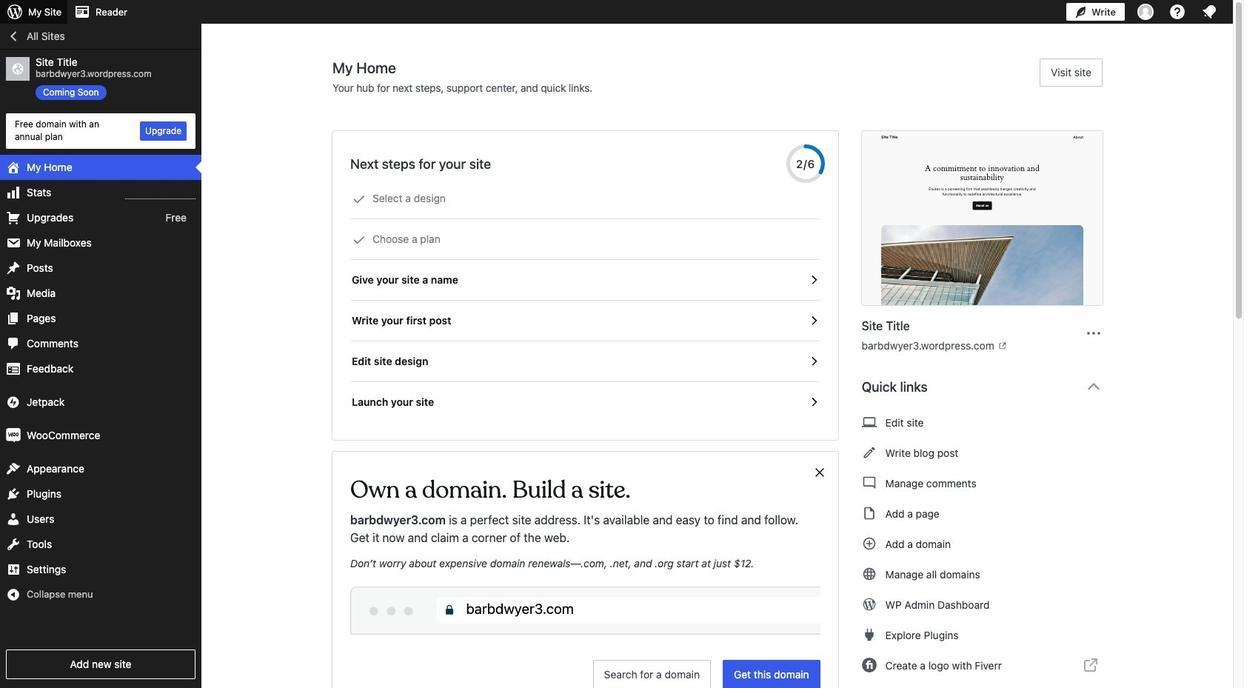Task type: vqa. For each thing, say whether or not it's contained in the screenshot.
edit icon
yes



Task type: locate. For each thing, give the bounding box(es) containing it.
task enabled image
[[807, 273, 820, 287], [807, 314, 820, 327]]

progress bar
[[786, 144, 825, 183]]

1 task enabled image from the top
[[807, 355, 820, 368]]

insert_drive_file image
[[862, 504, 877, 522]]

0 vertical spatial task enabled image
[[807, 273, 820, 287]]

main content
[[333, 59, 1115, 688]]

1 vertical spatial task complete image
[[353, 233, 366, 247]]

0 vertical spatial task complete image
[[353, 193, 366, 206]]

mode_comment image
[[862, 474, 877, 492]]

img image
[[6, 394, 21, 409], [6, 428, 21, 443]]

1 vertical spatial task enabled image
[[807, 396, 820, 409]]

task enabled image
[[807, 355, 820, 368], [807, 396, 820, 409]]

laptop image
[[862, 413, 877, 431]]

1 vertical spatial img image
[[6, 428, 21, 443]]

task complete image
[[353, 193, 366, 206], [353, 233, 366, 247]]

2 img image from the top
[[6, 428, 21, 443]]

0 vertical spatial task enabled image
[[807, 355, 820, 368]]

0 vertical spatial img image
[[6, 394, 21, 409]]

1 vertical spatial task enabled image
[[807, 314, 820, 327]]

1 task enabled image from the top
[[807, 273, 820, 287]]



Task type: describe. For each thing, give the bounding box(es) containing it.
highest hourly views 0 image
[[125, 189, 196, 199]]

2 task enabled image from the top
[[807, 396, 820, 409]]

more options for site site title image
[[1085, 324, 1103, 342]]

launchpad checklist element
[[350, 178, 820, 422]]

edit image
[[862, 444, 877, 461]]

1 task complete image from the top
[[353, 193, 366, 206]]

2 task enabled image from the top
[[807, 314, 820, 327]]

help image
[[1169, 3, 1187, 21]]

manage your notifications image
[[1201, 3, 1218, 21]]

my profile image
[[1138, 4, 1154, 20]]

2 task complete image from the top
[[353, 233, 366, 247]]

dismiss domain name promotion image
[[813, 464, 826, 481]]

1 img image from the top
[[6, 394, 21, 409]]



